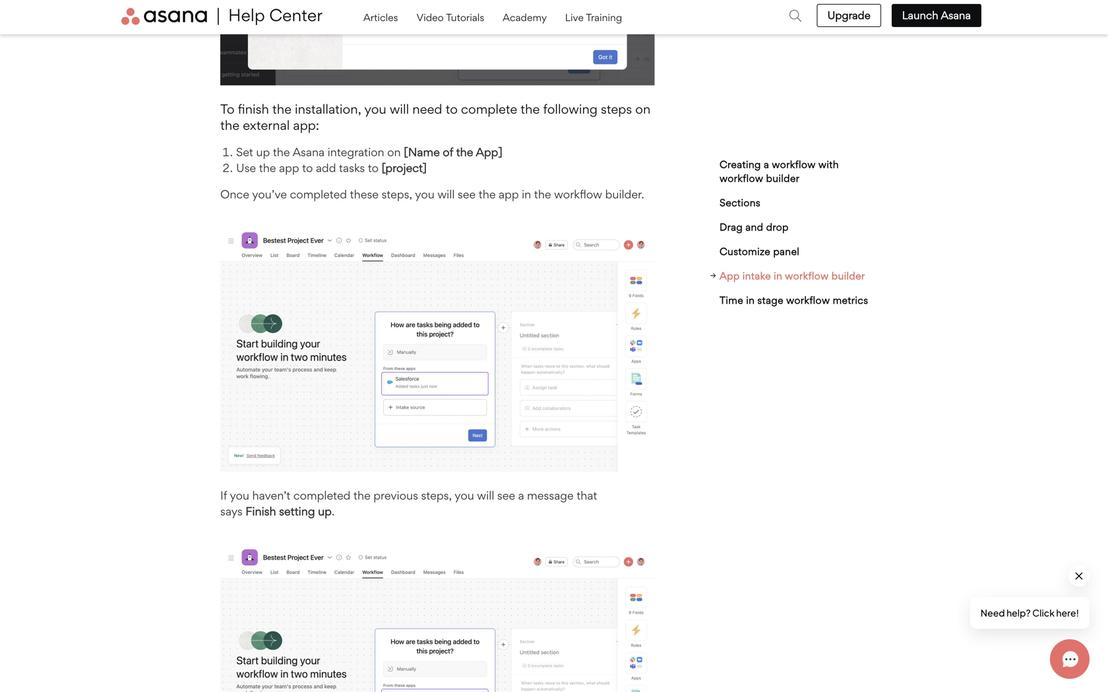 Task type: describe. For each thing, give the bounding box(es) containing it.
1 horizontal spatial in
[[747, 294, 755, 307]]

if
[[220, 489, 227, 503]]

video tutorials
[[417, 11, 487, 23]]

a inside if you haven't completed the previous steps, you will see a message that says
[[518, 489, 524, 503]]

and
[[746, 221, 764, 233]]

completed inside if you haven't completed the previous steps, you will see a message that says
[[294, 489, 351, 503]]

will inside if you haven't completed the previous steps, you will see a message that says
[[477, 489, 495, 503]]

app inside set up the asana integration on [name of the app] use the app to add tasks to [project]
[[279, 161, 299, 175]]

app]
[[476, 145, 503, 159]]

will inside to finish the installation, you will need to complete the following steps on the external app:
[[390, 101, 409, 117]]

creating
[[720, 158, 761, 171]]

message
[[527, 489, 574, 503]]

set
[[236, 145, 253, 159]]

builder.
[[606, 187, 645, 202]]

workflow down creating
[[720, 172, 764, 184]]

on inside to finish the installation, you will need to complete the following steps on the external app:
[[636, 101, 651, 117]]

if you haven't completed the previous steps, you will see a message that says
[[220, 489, 598, 519]]

launch asana link
[[892, 4, 982, 27]]

app added image
[[220, 229, 655, 472]]

asana inside set up the asana integration on [name of the app] use the app to add tasks to [project]
[[293, 145, 325, 159]]

upgrade
[[828, 9, 871, 22]]

add
[[316, 161, 336, 175]]

0 horizontal spatial to
[[302, 161, 313, 175]]

academy link
[[503, 8, 550, 27]]

0 vertical spatial in
[[522, 187, 531, 202]]

sections link
[[711, 191, 870, 215]]

0 vertical spatial asana
[[941, 9, 971, 22]]

finish setting up app image
[[220, 0, 655, 85]]

customize
[[720, 246, 771, 258]]

external
[[243, 118, 290, 133]]

academy
[[503, 11, 550, 23]]

customize panel link
[[711, 240, 870, 264]]

1 asana help center help center home page image from the left
[[121, 8, 219, 25]]

time in stage workflow metrics link
[[711, 288, 870, 313]]

drop
[[767, 221, 789, 233]]

time in stage workflow metrics
[[720, 294, 869, 307]]

launch asana
[[903, 9, 971, 22]]

sections
[[720, 197, 761, 209]]

panel
[[774, 246, 800, 258]]

once you've completed these steps, you will see the app in the workflow builder.
[[220, 187, 645, 202]]

the inside if you haven't completed the previous steps, you will see a message that says
[[354, 489, 371, 503]]

incomplete image
[[220, 546, 655, 693]]

you've
[[252, 187, 287, 202]]

to inside to finish the installation, you will need to complete the following steps on the external app:
[[446, 101, 458, 117]]

tasks
[[339, 161, 365, 175]]

workflow inside time in stage workflow metrics link
[[787, 294, 831, 307]]

creating a workflow with workflow builder link
[[711, 152, 870, 191]]

[name
[[404, 145, 440, 159]]

0 vertical spatial completed
[[290, 187, 347, 202]]

on inside set up the asana integration on [name of the app] use the app to add tasks to [project]
[[387, 145, 401, 159]]

installation,
[[295, 101, 362, 117]]

with
[[819, 158, 839, 171]]



Task type: locate. For each thing, give the bounding box(es) containing it.
1 vertical spatial builder
[[832, 270, 866, 282]]

in
[[522, 187, 531, 202], [774, 270, 783, 282], [747, 294, 755, 307]]

0 horizontal spatial will
[[390, 101, 409, 117]]

builder up metrics
[[832, 270, 866, 282]]

haven't
[[252, 489, 291, 503]]

the
[[272, 101, 292, 117], [521, 101, 540, 117], [220, 118, 240, 133], [273, 145, 290, 159], [456, 145, 474, 159], [259, 161, 276, 175], [479, 187, 496, 202], [534, 187, 552, 202], [354, 489, 371, 503]]

set up the asana integration on [name of the app] use the app to add tasks to [project]
[[236, 145, 503, 175]]

asana right launch
[[941, 9, 971, 22]]

following
[[543, 101, 598, 117]]

0 vertical spatial will
[[390, 101, 409, 117]]

app down app]
[[499, 187, 519, 202]]

articles link
[[364, 8, 401, 27]]

metrics
[[833, 294, 869, 307]]

0 horizontal spatial see
[[458, 187, 476, 202]]

2 vertical spatial in
[[747, 294, 755, 307]]

you
[[365, 101, 387, 117], [415, 187, 435, 202], [230, 489, 249, 503], [455, 489, 474, 503]]

steps,
[[382, 187, 413, 202], [421, 489, 452, 503]]

see inside if you haven't completed the previous steps, you will see a message that says
[[498, 489, 516, 503]]

1 vertical spatial see
[[498, 489, 516, 503]]

1 horizontal spatial app
[[499, 187, 519, 202]]

builder inside creating a workflow with workflow builder
[[767, 172, 800, 184]]

0 horizontal spatial a
[[518, 489, 524, 503]]

1 vertical spatial asana
[[293, 145, 325, 159]]

1 vertical spatial will
[[438, 187, 455, 202]]

2 horizontal spatial in
[[774, 270, 783, 282]]

up inside set up the asana integration on [name of the app] use the app to add tasks to [project]
[[256, 145, 270, 159]]

asana
[[941, 9, 971, 22], [293, 145, 325, 159]]

[project]
[[382, 161, 427, 175]]

1 vertical spatial app
[[499, 187, 519, 202]]

0 horizontal spatial up
[[256, 145, 270, 159]]

app up you've
[[279, 161, 299, 175]]

1 horizontal spatial on
[[636, 101, 651, 117]]

to right tasks
[[368, 161, 379, 175]]

0 vertical spatial builder
[[767, 172, 800, 184]]

to
[[446, 101, 458, 117], [302, 161, 313, 175], [368, 161, 379, 175]]

completed down the add
[[290, 187, 347, 202]]

on right steps
[[636, 101, 651, 117]]

0 vertical spatial up
[[256, 145, 270, 159]]

a left "message"
[[518, 489, 524, 503]]

drag and drop link
[[711, 215, 870, 240]]

0 horizontal spatial steps,
[[382, 187, 413, 202]]

time
[[720, 294, 744, 307]]

0 vertical spatial see
[[458, 187, 476, 202]]

will
[[390, 101, 409, 117], [438, 187, 455, 202], [477, 489, 495, 503]]

creating a workflow with workflow builder
[[720, 158, 839, 184]]

1 vertical spatial steps,
[[421, 489, 452, 503]]

setting
[[279, 505, 315, 519]]

a
[[764, 158, 770, 171], [518, 489, 524, 503]]

to
[[220, 101, 235, 117]]

steps, right previous
[[421, 489, 452, 503]]

live
[[565, 11, 584, 23]]

finish setting up .
[[246, 505, 335, 519]]

to left the add
[[302, 161, 313, 175]]

1 vertical spatial completed
[[294, 489, 351, 503]]

on
[[636, 101, 651, 117], [387, 145, 401, 159]]

articles
[[364, 11, 401, 23]]

completed
[[290, 187, 347, 202], [294, 489, 351, 503]]

1 horizontal spatial up
[[318, 505, 332, 519]]

a inside creating a workflow with workflow builder
[[764, 158, 770, 171]]

once
[[220, 187, 249, 202]]

you inside to finish the installation, you will need to complete the following steps on the external app:
[[365, 101, 387, 117]]

finish
[[238, 101, 269, 117]]

will left "message"
[[477, 489, 495, 503]]

integration
[[328, 145, 385, 159]]

1 horizontal spatial a
[[764, 158, 770, 171]]

completed up . at the bottom left of page
[[294, 489, 351, 503]]

video
[[417, 11, 444, 23]]

2 horizontal spatial to
[[446, 101, 458, 117]]

up
[[256, 145, 270, 159], [318, 505, 332, 519]]

app
[[279, 161, 299, 175], [499, 187, 519, 202]]

previous
[[374, 489, 418, 503]]

app intake in workflow builder
[[720, 270, 866, 282]]

on up [project]
[[387, 145, 401, 159]]

these
[[350, 187, 379, 202]]

1 horizontal spatial to
[[368, 161, 379, 175]]

steps, down [project]
[[382, 187, 413, 202]]

1 horizontal spatial see
[[498, 489, 516, 503]]

app:
[[293, 118, 319, 133]]

tutorials
[[446, 11, 485, 23]]

video tutorials link
[[417, 8, 487, 27]]

0 horizontal spatial in
[[522, 187, 531, 202]]

finish
[[246, 505, 276, 519]]

builder
[[767, 172, 800, 184], [832, 270, 866, 282]]

.
[[332, 505, 335, 519]]

drag
[[720, 221, 743, 233]]

2 horizontal spatial will
[[477, 489, 495, 503]]

up right set
[[256, 145, 270, 159]]

2 asana help center help center home page image from the left
[[222, 8, 323, 25]]

1 horizontal spatial asana help center help center home page image
[[222, 8, 323, 25]]

live training link
[[565, 8, 623, 27]]

of
[[443, 145, 453, 159]]

workflow left with
[[772, 158, 816, 171]]

to right need on the top left
[[446, 101, 458, 117]]

workflow up time in stage workflow metrics
[[786, 270, 829, 282]]

need
[[413, 101, 443, 117]]

to finish the installation, you will need to complete the following steps on the external app:
[[220, 101, 651, 133]]

will down of
[[438, 187, 455, 202]]

drag and drop
[[720, 221, 789, 233]]

see
[[458, 187, 476, 202], [498, 489, 516, 503]]

workflow down app intake in workflow builder
[[787, 294, 831, 307]]

steps, inside if you haven't completed the previous steps, you will see a message that says
[[421, 489, 452, 503]]

0 horizontal spatial asana
[[293, 145, 325, 159]]

says
[[220, 505, 243, 519]]

training
[[586, 11, 623, 23]]

upgrade link
[[817, 4, 882, 27]]

0 vertical spatial on
[[636, 101, 651, 117]]

app
[[720, 270, 740, 282]]

1 horizontal spatial builder
[[832, 270, 866, 282]]

will left need on the top left
[[390, 101, 409, 117]]

1 vertical spatial in
[[774, 270, 783, 282]]

0 vertical spatial app
[[279, 161, 299, 175]]

1 vertical spatial on
[[387, 145, 401, 159]]

workflow left builder.
[[554, 187, 603, 202]]

0 vertical spatial a
[[764, 158, 770, 171]]

live training
[[565, 11, 623, 23]]

a right creating
[[764, 158, 770, 171]]

0 horizontal spatial asana help center help center home page image
[[121, 8, 219, 25]]

asana help center help center home page image
[[121, 8, 219, 25], [222, 8, 323, 25]]

app intake in workflow builder link
[[711, 264, 870, 288]]

1 vertical spatial up
[[318, 505, 332, 519]]

1 horizontal spatial asana
[[941, 9, 971, 22]]

1 vertical spatial a
[[518, 489, 524, 503]]

2 vertical spatial will
[[477, 489, 495, 503]]

0 horizontal spatial app
[[279, 161, 299, 175]]

use
[[236, 161, 256, 175]]

stage
[[758, 294, 784, 307]]

0 vertical spatial steps,
[[382, 187, 413, 202]]

complete
[[461, 101, 518, 117]]

intake
[[743, 270, 771, 282]]

builder up sections link
[[767, 172, 800, 184]]

that
[[577, 489, 598, 503]]

asana up the add
[[293, 145, 325, 159]]

0 horizontal spatial on
[[387, 145, 401, 159]]

1 horizontal spatial steps,
[[421, 489, 452, 503]]

workflow
[[772, 158, 816, 171], [720, 172, 764, 184], [554, 187, 603, 202], [786, 270, 829, 282], [787, 294, 831, 307]]

up right setting
[[318, 505, 332, 519]]

customize panel
[[720, 246, 800, 258]]

0 horizontal spatial builder
[[767, 172, 800, 184]]

1 horizontal spatial will
[[438, 187, 455, 202]]

launch
[[903, 9, 939, 22]]

steps
[[601, 101, 632, 117]]

workflow inside app intake in workflow builder link
[[786, 270, 829, 282]]



Task type: vqa. For each thing, say whether or not it's contained in the screenshot.
the within the If you haven't completed the previous steps, you will see a message that says
yes



